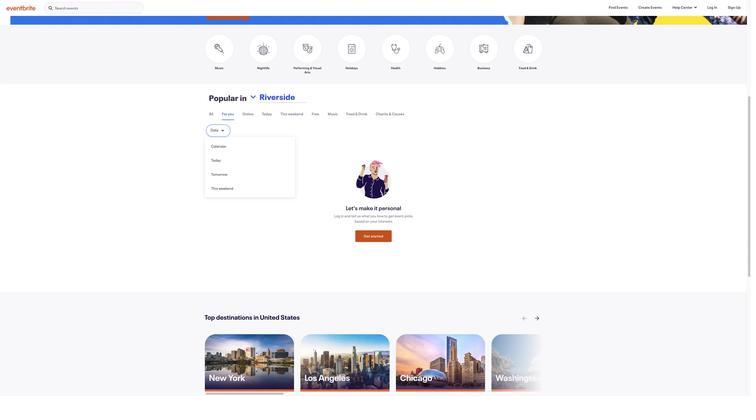 Task type: vqa. For each thing, say whether or not it's contained in the screenshot.
Tell
yes



Task type: describe. For each thing, give the bounding box(es) containing it.
get
[[389, 214, 394, 219]]

you inside let's make it personal log in and tell us what you love to get event picks based on your interests
[[371, 214, 377, 219]]

hobbies link
[[425, 34, 454, 74]]

all
[[209, 112, 213, 117]]

1 horizontal spatial log
[[708, 5, 714, 10]]

united
[[260, 314, 280, 322]]

love
[[377, 214, 384, 219]]

online
[[243, 112, 254, 117]]

events
[[67, 6, 78, 11]]

your inside let's make it personal log in and tell us what you love to get event picks based on your interests
[[370, 219, 378, 224]]

nightlife link
[[249, 34, 278, 74]]

music inside music link
[[215, 66, 224, 70]]

washington
[[496, 373, 542, 384]]

food inside food & drink link
[[519, 66, 526, 70]]

performing
[[294, 66, 310, 70]]

business link
[[470, 34, 498, 74]]

create events
[[639, 5, 662, 10]]

an image of washington super imposed with the text "washington" image
[[492, 335, 581, 390]]

angeles
[[319, 373, 350, 384]]

find your next event
[[212, 11, 245, 16]]

top destinations in united states
[[205, 314, 300, 322]]

0 vertical spatial today
[[262, 112, 272, 117]]

up
[[736, 5, 741, 10]]

new york
[[209, 373, 245, 384]]

find for find events
[[609, 5, 616, 10]]

it
[[374, 205, 378, 212]]

picks
[[405, 214, 413, 219]]

1 vertical spatial music
[[328, 112, 338, 117]]

visual
[[313, 66, 322, 70]]

charity
[[376, 112, 388, 117]]

health link
[[381, 34, 410, 74]]

1 horizontal spatial drink
[[529, 66, 537, 70]]

& inside button
[[389, 112, 391, 117]]

1 vertical spatial food & drink
[[346, 112, 367, 117]]

music link
[[205, 34, 234, 74]]

online button
[[243, 108, 254, 120]]

menu containing calendar
[[205, 139, 295, 196]]

find your next event link
[[207, 8, 250, 19]]

for
[[222, 112, 227, 117]]

today inside menu
[[211, 158, 221, 163]]

new
[[209, 373, 227, 384]]

based
[[355, 219, 365, 224]]

arrow left chunky_svg image
[[521, 316, 528, 322]]

charity & causes button
[[376, 108, 405, 120]]

holidays
[[346, 66, 358, 70]]

search
[[55, 6, 67, 11]]

chicago link
[[396, 335, 489, 392]]

arts
[[305, 70, 311, 74]]

next
[[228, 11, 235, 16]]

started
[[371, 234, 383, 239]]

health
[[391, 66, 401, 70]]

& inside button
[[355, 112, 358, 117]]

weekend inside menu
[[219, 186, 233, 191]]

in inside let's make it personal log in and tell us what you love to get event picks based on your interests
[[341, 214, 344, 219]]

1 horizontal spatial this
[[281, 112, 287, 117]]

events for create events
[[651, 5, 662, 10]]

create
[[639, 5, 650, 10]]

destinations
[[216, 314, 252, 322]]

arrow right chunky_svg image
[[534, 316, 540, 322]]

get started
[[364, 234, 383, 239]]

performing & visual arts
[[294, 66, 322, 74]]

1 vertical spatial today button
[[205, 154, 295, 168]]

tomorrow
[[211, 172, 228, 177]]

events for find events
[[617, 5, 628, 10]]

popular in
[[209, 93, 247, 103]]

get started link
[[355, 231, 392, 243]]

chicago
[[400, 373, 433, 384]]

what
[[362, 214, 370, 219]]

date
[[211, 128, 219, 133]]

los angeles link
[[300, 335, 394, 392]]

1 horizontal spatial weekend
[[288, 112, 303, 117]]

log in link
[[703, 2, 722, 13]]

find for find your next event
[[212, 11, 219, 16]]

0 vertical spatial in
[[240, 93, 247, 103]]

0 horizontal spatial this
[[211, 186, 218, 191]]

tell
[[351, 214, 357, 219]]

help center
[[673, 5, 693, 10]]

event inside "link"
[[236, 11, 245, 16]]

1 horizontal spatial this weekend
[[281, 112, 303, 117]]

get started button
[[355, 231, 392, 243]]

get
[[364, 234, 370, 239]]

find events
[[609, 5, 628, 10]]

tomorrow button
[[205, 168, 295, 182]]

sign
[[728, 5, 736, 10]]

drink inside button
[[359, 112, 367, 117]]

sign up link
[[724, 2, 745, 13]]



Task type: locate. For each thing, give the bounding box(es) containing it.
food & drink
[[519, 66, 537, 70], [346, 112, 367, 117]]

search events button
[[44, 2, 144, 14]]

1 horizontal spatial find
[[609, 5, 616, 10]]

personal
[[379, 205, 401, 212]]

0 horizontal spatial food
[[346, 112, 355, 117]]

1 vertical spatial find
[[212, 11, 219, 16]]

0 horizontal spatial this weekend
[[211, 186, 233, 191]]

2 horizontal spatial in
[[341, 214, 344, 219]]

all button
[[209, 108, 213, 120]]

1 horizontal spatial you
[[371, 214, 377, 219]]

1 vertical spatial weekend
[[219, 186, 233, 191]]

date button
[[206, 125, 231, 137]]

sign up
[[728, 5, 741, 10]]

states
[[281, 314, 300, 322]]

1 vertical spatial your
[[370, 219, 378, 224]]

0 vertical spatial your
[[220, 11, 227, 16]]

1 vertical spatial you
[[371, 214, 377, 219]]

music button
[[328, 108, 338, 120]]

1 horizontal spatial in
[[254, 314, 259, 322]]

us
[[357, 214, 361, 219]]

weekend down tomorrow
[[219, 186, 233, 191]]

0 vertical spatial weekend
[[288, 112, 303, 117]]

1 vertical spatial log
[[334, 214, 340, 219]]

0 horizontal spatial weekend
[[219, 186, 233, 191]]

event right get at the bottom of the page
[[395, 214, 404, 219]]

free
[[312, 112, 319, 117]]

los angeles
[[305, 373, 350, 384]]

find events link
[[605, 2, 632, 13]]

music
[[215, 66, 224, 70], [328, 112, 338, 117]]

your right the on in the bottom of the page
[[370, 219, 378, 224]]

0 horizontal spatial your
[[220, 11, 227, 16]]

0 vertical spatial this weekend
[[281, 112, 303, 117]]

eventbrite image
[[6, 5, 36, 11]]

0 vertical spatial drink
[[529, 66, 537, 70]]

you inside button
[[228, 112, 234, 117]]

log inside let's make it personal log in and tell us what you love to get event picks based on your interests
[[334, 214, 340, 219]]

0 horizontal spatial event
[[236, 11, 245, 16]]

0 vertical spatial log
[[708, 5, 714, 10]]

menu
[[205, 139, 295, 196]]

log left the and
[[334, 214, 340, 219]]

today
[[262, 112, 272, 117], [211, 158, 221, 163]]

0 vertical spatial this
[[281, 112, 287, 117]]

on
[[366, 219, 370, 224]]

an image of new york super imposed with the text "new york" image
[[205, 335, 294, 390]]

in up online
[[240, 93, 247, 103]]

in left the and
[[341, 214, 344, 219]]

0 horizontal spatial music
[[215, 66, 224, 70]]

today down the calendar
[[211, 158, 221, 163]]

this weekend button
[[281, 108, 303, 120], [205, 182, 295, 196]]

in left united
[[254, 314, 259, 322]]

weekend
[[288, 112, 303, 117], [219, 186, 233, 191]]

help
[[673, 5, 681, 10]]

you
[[228, 112, 234, 117], [371, 214, 377, 219]]

0 vertical spatial event
[[236, 11, 245, 16]]

causes
[[392, 112, 405, 117]]

new york link
[[205, 335, 298, 392]]

1 vertical spatial food
[[346, 112, 355, 117]]

calendar button
[[205, 139, 295, 154]]

0 vertical spatial today button
[[262, 108, 272, 120]]

an image of chicago super imposed with the text "chicago" image
[[396, 335, 485, 390]]

this weekend
[[281, 112, 303, 117], [211, 186, 233, 191]]

let's make it personal log in and tell us what you love to get event picks based on your interests
[[334, 205, 413, 224]]

today right online
[[262, 112, 272, 117]]

homepage header image
[[0, 0, 751, 25]]

weekend left free button
[[288, 112, 303, 117]]

1 horizontal spatial your
[[370, 219, 378, 224]]

this
[[281, 112, 287, 117], [211, 186, 218, 191]]

2 events from the left
[[651, 5, 662, 10]]

events
[[617, 5, 628, 10], [651, 5, 662, 10]]

events left create
[[617, 5, 628, 10]]

this weekend down tomorrow
[[211, 186, 233, 191]]

popular
[[209, 93, 239, 103]]

to
[[385, 214, 388, 219]]

top
[[205, 314, 215, 322]]

free button
[[312, 108, 319, 120]]

performing & visual arts link
[[293, 34, 322, 74]]

and
[[345, 214, 351, 219]]

search events
[[55, 6, 78, 11]]

events right create
[[651, 5, 662, 10]]

washington link
[[492, 335, 585, 392]]

0 horizontal spatial drink
[[359, 112, 367, 117]]

1 vertical spatial in
[[341, 214, 344, 219]]

food & drink link
[[514, 34, 543, 74]]

log in
[[708, 5, 718, 10]]

today button
[[262, 108, 272, 120], [205, 154, 295, 168]]

you left "love"
[[371, 214, 377, 219]]

1 horizontal spatial music
[[328, 112, 338, 117]]

0 vertical spatial music
[[215, 66, 224, 70]]

calendar
[[211, 144, 226, 149]]

0 vertical spatial food & drink
[[519, 66, 537, 70]]

1 horizontal spatial food & drink
[[519, 66, 537, 70]]

&
[[310, 66, 312, 70], [527, 66, 529, 70], [355, 112, 358, 117], [389, 112, 391, 117]]

0 horizontal spatial today
[[211, 158, 221, 163]]

0 horizontal spatial food & drink
[[346, 112, 367, 117]]

food
[[519, 66, 526, 70], [346, 112, 355, 117]]

find inside "link"
[[212, 11, 219, 16]]

for you button
[[222, 108, 234, 120]]

0 horizontal spatial in
[[240, 93, 247, 103]]

1 horizontal spatial event
[[395, 214, 404, 219]]

this weekend left free button
[[281, 112, 303, 117]]

in
[[714, 5, 718, 10]]

1 vertical spatial today
[[211, 158, 221, 163]]

1 horizontal spatial events
[[651, 5, 662, 10]]

an image of los angeles super imposed with the text "los angeles" image
[[300, 335, 390, 390]]

& inside performing & visual arts
[[310, 66, 312, 70]]

0 vertical spatial food
[[519, 66, 526, 70]]

food inside food & drink button
[[346, 112, 355, 117]]

log
[[708, 5, 714, 10], [334, 214, 340, 219]]

food & drink button
[[346, 108, 367, 120]]

0 horizontal spatial log
[[334, 214, 340, 219]]

0 vertical spatial you
[[228, 112, 234, 117]]

charity & causes
[[376, 112, 405, 117]]

1 vertical spatial this weekend button
[[205, 182, 295, 196]]

you right for
[[228, 112, 234, 117]]

make
[[359, 205, 373, 212]]

hobbies
[[434, 66, 446, 70]]

create events link
[[634, 2, 666, 13]]

log left in
[[708, 5, 714, 10]]

2 vertical spatial in
[[254, 314, 259, 322]]

this weekend inside menu
[[211, 186, 233, 191]]

your inside "link"
[[220, 11, 227, 16]]

0 horizontal spatial events
[[617, 5, 628, 10]]

find
[[609, 5, 616, 10], [212, 11, 219, 16]]

your left next
[[220, 11, 227, 16]]

1 vertical spatial drink
[[359, 112, 367, 117]]

0 vertical spatial this weekend button
[[281, 108, 303, 120]]

let's
[[346, 205, 358, 212]]

0 vertical spatial find
[[609, 5, 616, 10]]

None text field
[[258, 89, 356, 106]]

center
[[681, 5, 693, 10]]

1 vertical spatial this
[[211, 186, 218, 191]]

drink
[[529, 66, 537, 70], [359, 112, 367, 117]]

1 events from the left
[[617, 5, 628, 10]]

1 horizontal spatial today
[[262, 112, 272, 117]]

event inside let's make it personal log in and tell us what you love to get event picks based on your interests
[[395, 214, 404, 219]]

1 vertical spatial this weekend
[[211, 186, 233, 191]]

0 horizontal spatial you
[[228, 112, 234, 117]]

york
[[228, 373, 245, 384]]

nightlife
[[257, 66, 270, 70]]

1 horizontal spatial food
[[519, 66, 526, 70]]

los
[[305, 373, 317, 384]]

event right next
[[236, 11, 245, 16]]

interests
[[378, 219, 393, 224]]

0 horizontal spatial find
[[212, 11, 219, 16]]

for you
[[222, 112, 234, 117]]

holidays link
[[337, 34, 366, 74]]

1 vertical spatial event
[[395, 214, 404, 219]]

business
[[478, 66, 490, 70]]



